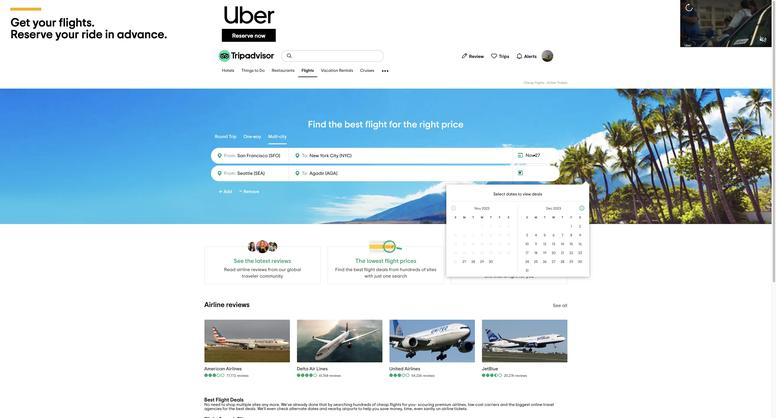 Task type: vqa. For each thing, say whether or not it's contained in the screenshot.
THINGS TO DO button
no



Task type: describe. For each thing, give the bounding box(es) containing it.
no
[[204, 403, 210, 407]]

0 horizontal spatial and
[[320, 407, 327, 412]]

one-way link
[[244, 130, 261, 144]]

economy
[[475, 190, 494, 195]]

hotels link
[[219, 65, 238, 77]]

22 for dec 2023
[[570, 252, 574, 255]]

29 for dec 2023
[[570, 260, 574, 264]]

w for nov
[[481, 216, 484, 219]]

check
[[277, 407, 288, 412]]

cheap
[[377, 403, 389, 407]]

way
[[253, 135, 261, 139]]

rentals
[[339, 69, 353, 73]]

19 for nov
[[454, 252, 458, 255]]

things
[[241, 69, 254, 73]]

0 horizontal spatial -
[[240, 187, 242, 196]]

1 horizontal spatial dates
[[506, 193, 517, 197]]

s m t w t f s for dec
[[527, 216, 581, 219]]

s m t w t f s for nov
[[455, 216, 510, 219]]

1 horizontal spatial 27
[[536, 153, 540, 158]]

1 t from the left
[[473, 216, 474, 219]]

flights,
[[515, 268, 529, 272]]

f for nov 2023
[[499, 216, 501, 219]]

review
[[469, 54, 484, 59]]

to left help
[[359, 407, 362, 412]]

things to do
[[241, 69, 265, 73]]

deals for view
[[532, 193, 543, 197]]

30 for dec 2023
[[579, 260, 583, 264]]

best flight deals no need to shop multiple sites any more. we've already done that by searching hundreds of cheap flights for you– scouring premium airlines, low-cost carriers and the biggest online travel agencies for the best deals. we'll even check alternate dates and nearby airports to help you save money, time, even sanity on airline tickets.
[[204, 398, 554, 412]]

reviews for airline reviews
[[226, 302, 250, 309]]

cheap
[[524, 81, 534, 85]]

12 for dec
[[544, 243, 547, 246]]

we've
[[281, 403, 292, 407]]

review link
[[459, 50, 487, 62]]

vacation
[[321, 69, 338, 73]]

3 t from the left
[[544, 216, 546, 219]]

right inside the 'use flyscore to compare flights, then book the one that is right for you'
[[508, 274, 518, 279]]

61,768 reviews link
[[297, 374, 341, 379]]

24 for nov 2023
[[498, 252, 502, 255]]

reviews for 20,276 reviews
[[516, 375, 527, 378]]

3 s from the left
[[527, 216, 528, 219]]

cruises
[[360, 69, 375, 73]]

11 for dec 2023
[[535, 243, 538, 246]]

you
[[373, 407, 379, 412]]

for you
[[519, 274, 534, 279]]

airline inside read airline reviews from our global traveler community
[[237, 268, 250, 272]]

flight for deals
[[364, 268, 375, 272]]

3 of 5 bubbles image for united
[[390, 374, 410, 378]]

2023 for nov 2023
[[482, 207, 490, 211]]

any
[[262, 403, 269, 407]]

28 for dec 2023
[[561, 260, 565, 264]]

4 for dec 2023
[[535, 234, 537, 237]]

round
[[215, 135, 228, 139]]

0 vertical spatial flights
[[302, 69, 314, 73]]

18 for dec 2023
[[535, 252, 538, 255]]

best for for
[[345, 120, 363, 129]]

to left shop
[[221, 403, 225, 407]]

best inside best flight deals no need to shop multiple sites any more. we've already done that by searching hundreds of cheap flights for you– scouring premium airlines, low-cost carriers and the biggest online travel agencies for the best deals. we'll even check alternate dates and nearby airports to help you save money, time, even sanity on airline tickets.
[[236, 407, 244, 412]]

american airlines
[[204, 367, 242, 372]]

from: for from where? text box
[[224, 171, 236, 176]]

already
[[293, 403, 308, 407]]

8 for nov 2023
[[481, 234, 483, 237]]

our
[[279, 268, 286, 272]]

flights link
[[298, 65, 318, 77]]

round trip link
[[215, 130, 237, 144]]

29 for nov 2023
[[480, 260, 484, 264]]

54,236
[[412, 375, 422, 378]]

all
[[562, 304, 568, 308]]

to left view
[[518, 193, 522, 197]]

f for dec 2023
[[571, 216, 572, 219]]

flight
[[216, 398, 229, 403]]

you–
[[409, 403, 417, 407]]

flight prices
[[385, 259, 417, 264]]

reviews for 77,772 reviews
[[237, 375, 249, 378]]

15 for nov 2023
[[481, 243, 484, 246]]

search image
[[286, 53, 292, 59]]

77,772
[[227, 375, 236, 378]]

compare
[[494, 268, 513, 272]]

see for see all
[[553, 304, 561, 308]]

2 for dec 2023
[[580, 225, 581, 229]]

need
[[211, 403, 221, 407]]

the inside find the best flight deals from hundreds of sites with just one search
[[346, 268, 353, 272]]

1 vertical spatial airline
[[204, 302, 225, 309]]

54,236 reviews
[[412, 375, 435, 378]]

multi-city link
[[268, 130, 287, 144]]

deals.
[[245, 407, 257, 412]]

cruises link
[[357, 65, 378, 77]]

1 horizontal spatial flights
[[535, 81, 545, 85]]

20 for dec
[[552, 252, 556, 255]]

airlines for american airlines
[[226, 367, 242, 372]]

use flyscore to compare flights, then book the one that is right for you
[[460, 268, 560, 279]]

23 for nov 2023
[[489, 252, 493, 255]]

3.5 of 5 bubbles image
[[482, 374, 503, 378]]

price
[[442, 120, 464, 129]]

13 for dec
[[552, 243, 556, 246]]

money,
[[390, 407, 403, 412]]

multiple
[[237, 403, 251, 407]]

19 for dec
[[544, 252, 547, 255]]

airports
[[343, 407, 358, 412]]

traveler community
[[242, 274, 283, 279]]

sanity
[[424, 407, 435, 412]]

flight for for
[[365, 120, 387, 129]]

4 for nov 2023
[[508, 225, 510, 229]]

dec
[[547, 207, 553, 211]]

restaurants
[[272, 69, 295, 73]]

jetblue link
[[482, 366, 527, 372]]

is
[[504, 274, 507, 279]]

7 for nov 2023
[[473, 234, 474, 237]]

best for deals
[[354, 268, 363, 272]]

hotels
[[222, 69, 234, 73]]

0 vertical spatial flyscore
[[498, 259, 521, 264]]

see all
[[553, 304, 568, 308]]

20,276 reviews
[[504, 375, 527, 378]]

searching
[[334, 403, 353, 407]]

0 horizontal spatial right
[[420, 120, 440, 129]]

to: for from where? text box
[[302, 171, 308, 176]]

just
[[375, 274, 382, 279]]

0 vertical spatial -
[[546, 81, 547, 85]]

26 for dec 2023
[[543, 260, 547, 264]]

9 for nov 2023
[[490, 234, 492, 237]]

tickets.
[[455, 407, 468, 412]]

2 s from the left
[[508, 216, 510, 219]]

the
[[356, 259, 366, 264]]

16 for dec 2023
[[579, 243, 582, 246]]

14 for nov 2023
[[472, 243, 475, 246]]

+
[[219, 188, 223, 196]]

american airlines link
[[204, 366, 249, 372]]

sites for best
[[427, 268, 437, 272]]

lowest
[[367, 259, 384, 264]]

alerts link
[[514, 50, 539, 62]]

from: for from where? text field
[[224, 154, 236, 158]]

vacation rentals link
[[318, 65, 357, 77]]

12 for nov
[[454, 243, 457, 246]]

23 for dec 2023
[[579, 252, 582, 255]]

advertisement region
[[0, 0, 772, 47]]

trip
[[229, 135, 237, 139]]

latest
[[255, 259, 270, 264]]

multi-
[[268, 135, 279, 139]]

0 vertical spatial airline
[[547, 81, 557, 85]]

0 horizontal spatial for
[[223, 407, 228, 412]]

16 for nov 2023
[[490, 243, 493, 246]]

global
[[287, 268, 301, 272]]

more.
[[270, 403, 280, 407]]

1 horizontal spatial and
[[501, 403, 508, 407]]

1 horizontal spatial for
[[389, 120, 402, 129]]

do
[[260, 69, 265, 73]]

7 for dec 2023
[[562, 234, 564, 237]]

select dates to view deals
[[494, 193, 543, 197]]



Task type: locate. For each thing, give the bounding box(es) containing it.
from inside read airline reviews from our global traveler community
[[268, 268, 278, 272]]

find
[[308, 120, 327, 129], [335, 268, 345, 272]]

dates right 'already'
[[308, 407, 319, 412]]

11
[[508, 234, 510, 237], [535, 243, 538, 246]]

+ add
[[219, 188, 232, 196]]

2 vertical spatial best
[[236, 407, 244, 412]]

1 horizontal spatial 24
[[526, 260, 529, 264]]

things to do link
[[238, 65, 268, 77]]

time,
[[404, 407, 413, 412]]

right right is
[[508, 274, 518, 279]]

1 vertical spatial deals
[[376, 268, 388, 272]]

to up "one"
[[488, 268, 493, 272]]

2 16 from the left
[[579, 243, 582, 246]]

27 for dec 2023
[[552, 260, 556, 264]]

that inside best flight deals no need to shop multiple sites any more. we've already done that by searching hundreds of cheap flights for you– scouring premium airlines, low-cost carriers and the biggest online travel agencies for the best deals. we'll even check alternate dates and nearby airports to help you save money, time, even sanity on airline tickets.
[[319, 403, 327, 407]]

61,768 reviews
[[319, 375, 341, 378]]

round trip
[[215, 135, 237, 139]]

1 3 of 5 bubbles image from the left
[[204, 374, 225, 378]]

1 for dec 2023
[[571, 225, 572, 229]]

select
[[494, 193, 506, 197]]

airline reviews
[[204, 302, 250, 309]]

dates right 'select'
[[506, 193, 517, 197]]

1 even from the left
[[267, 407, 276, 412]]

of inside find the best flight deals from hundreds of sites with just one search
[[422, 268, 426, 272]]

6 for dec
[[553, 234, 555, 237]]

2 airlines from the left
[[405, 367, 421, 372]]

2 6 from the left
[[553, 234, 555, 237]]

1 f from the left
[[499, 216, 501, 219]]

see all link
[[553, 304, 568, 308]]

24
[[498, 252, 502, 255], [526, 260, 529, 264]]

1 1 from the left
[[482, 225, 483, 229]]

s m t w t f s down dec 2023
[[527, 216, 581, 219]]

0 horizontal spatial 4
[[508, 225, 510, 229]]

the lowest flight prices
[[356, 259, 417, 264]]

3 of 5 bubbles image for american
[[204, 374, 225, 378]]

17 for dec 2023
[[526, 252, 529, 255]]

25 up "compare"
[[507, 252, 511, 255]]

2 s m t w t f s from the left
[[527, 216, 581, 219]]

1 s m t w t f s from the left
[[455, 216, 510, 219]]

2 t from the left
[[490, 216, 492, 219]]

12
[[454, 243, 457, 246], [544, 243, 547, 246]]

28 for nov 2023
[[472, 260, 475, 264]]

1 16 from the left
[[490, 243, 493, 246]]

0 horizontal spatial 7
[[473, 234, 474, 237]]

0 horizontal spatial dates
[[308, 407, 319, 412]]

16
[[490, 243, 493, 246], [579, 243, 582, 246]]

0 horizontal spatial 21
[[472, 252, 475, 255]]

0 vertical spatial 10
[[498, 234, 502, 237]]

best inside find the best flight deals from hundreds of sites with just one search
[[354, 268, 363, 272]]

1 airlines from the left
[[226, 367, 242, 372]]

to where? text field for from where? text box
[[308, 170, 363, 177]]

to: for from where? text field
[[302, 154, 308, 158]]

1 horizontal spatial flyscore
[[498, 259, 521, 264]]

3 of 5 bubbles image
[[204, 374, 225, 378], [390, 374, 410, 378]]

one search
[[383, 274, 407, 279]]

1 horizontal spatial 21
[[561, 252, 564, 255]]

2 20 from the left
[[552, 252, 556, 255]]

1 horizontal spatial 13
[[552, 243, 556, 246]]

from up one search
[[389, 268, 399, 272]]

see left all
[[553, 304, 561, 308]]

0 horizontal spatial of
[[372, 403, 376, 407]]

1 vertical spatial airline
[[442, 407, 454, 412]]

1 horizontal spatial 5
[[544, 234, 546, 237]]

united
[[390, 367, 404, 372]]

22 for nov 2023
[[481, 252, 484, 255]]

done
[[309, 403, 318, 407]]

2 f from the left
[[571, 216, 572, 219]]

find for find the best flight deals from hundreds of sites with just one search
[[335, 268, 345, 272]]

lines
[[317, 367, 328, 372]]

from left our
[[268, 268, 278, 272]]

From where? text field
[[236, 152, 285, 160]]

deals for flight
[[376, 268, 388, 272]]

17 up "compare"
[[499, 243, 502, 246]]

2 3 of 5 bubbles image from the left
[[390, 374, 410, 378]]

0 horizontal spatial 3 of 5 bubbles image
[[204, 374, 225, 378]]

airline right 'on'
[[442, 407, 454, 412]]

2 even from the left
[[414, 407, 423, 412]]

- left remove
[[240, 187, 242, 196]]

21 for nov 2023
[[472, 252, 475, 255]]

w down nov 2023
[[481, 216, 484, 219]]

1 horizontal spatial of
[[422, 268, 426, 272]]

2 22 from the left
[[570, 252, 574, 255]]

13 for nov
[[463, 243, 466, 246]]

airlines up 77,772 at the bottom left of the page
[[226, 367, 242, 372]]

26
[[454, 260, 458, 264], [543, 260, 547, 264]]

24 up 31
[[526, 260, 529, 264]]

0 horizontal spatial 13
[[463, 243, 466, 246]]

low-
[[468, 403, 476, 407]]

deals right view
[[532, 193, 543, 197]]

from:
[[224, 154, 236, 158], [224, 171, 236, 176]]

deals
[[230, 398, 244, 403]]

hundreds left you
[[353, 403, 371, 407]]

2 2023 from the left
[[554, 207, 561, 211]]

1 30 from the left
[[489, 260, 493, 264]]

nearby
[[328, 407, 342, 412]]

flights right cheap
[[535, 81, 545, 85]]

2 13 from the left
[[552, 243, 556, 246]]

alerts
[[525, 54, 537, 59]]

6 for nov
[[464, 234, 466, 237]]

1 horizontal spatial 7
[[562, 234, 564, 237]]

1 22 from the left
[[481, 252, 484, 255]]

0 vertical spatial to:
[[302, 154, 308, 158]]

hundreds inside best flight deals no need to shop multiple sites any more. we've already done that by searching hundreds of cheap flights for you– scouring premium airlines, low-cost carriers and the biggest online travel agencies for the best deals. we'll even check alternate dates and nearby airports to help you save money, time, even sanity on airline tickets.
[[353, 403, 371, 407]]

20,276 reviews link
[[482, 374, 527, 379]]

0 horizontal spatial 28
[[472, 260, 475, 264]]

1 vertical spatial that
[[319, 403, 327, 407]]

add
[[224, 190, 232, 194]]

remove
[[244, 190, 259, 194]]

10 for dec 2023
[[526, 243, 529, 246]]

1 vertical spatial to where? text field
[[308, 170, 363, 177]]

1 horizontal spatial 12
[[544, 243, 547, 246]]

2 26 from the left
[[543, 260, 547, 264]]

1 to: from the top
[[302, 154, 308, 158]]

0 vertical spatial 25
[[507, 252, 511, 255]]

best
[[204, 398, 215, 403]]

4 s from the left
[[580, 216, 581, 219]]

1 horizontal spatial sites
[[427, 268, 437, 272]]

1 horizontal spatial 4
[[535, 234, 537, 237]]

24 up "compare"
[[498, 252, 502, 255]]

1 horizontal spatial 18
[[535, 252, 538, 255]]

to inside the 'use flyscore to compare flights, then book the one that is right for you'
[[488, 268, 493, 272]]

0 horizontal spatial f
[[499, 216, 501, 219]]

25 for nov 2023
[[507, 252, 511, 255]]

sites inside best flight deals no need to shop multiple sites any more. we've already done that by searching hundreds of cheap flights for you– scouring premium airlines, low-cost carriers and the biggest online travel agencies for the best deals. we'll even check alternate dates and nearby airports to help you save money, time, even sanity on airline tickets.
[[252, 403, 261, 407]]

flight inside find the best flight deals from hundreds of sites with just one search
[[364, 268, 375, 272]]

cheap flights - airline tickets
[[524, 81, 568, 85]]

united airlines link
[[390, 366, 435, 372]]

1 vertical spatial 18
[[535, 252, 538, 255]]

jetblue
[[482, 367, 498, 372]]

1 28 from the left
[[472, 260, 475, 264]]

2 8 from the left
[[571, 234, 573, 237]]

0 vertical spatial see
[[234, 259, 244, 264]]

5 for nov 2023
[[455, 234, 457, 237]]

hundreds down flight prices on the bottom of page
[[400, 268, 421, 272]]

1 6 from the left
[[464, 234, 466, 237]]

3 for dec 2023
[[527, 234, 528, 237]]

To where? text field
[[308, 152, 363, 160], [308, 170, 363, 177]]

3 of 5 bubbles image inside 77,772 reviews link
[[204, 374, 225, 378]]

2 29 from the left
[[570, 260, 574, 264]]

tripadvisor image
[[219, 50, 274, 62]]

flights left vacation
[[302, 69, 314, 73]]

see for see the latest reviews
[[234, 259, 244, 264]]

1 m from the left
[[464, 216, 466, 219]]

to where? text field for from where? text field
[[308, 152, 363, 160]]

1 horizontal spatial 29
[[570, 260, 574, 264]]

1 vertical spatial find
[[335, 268, 345, 272]]

airline inside best flight deals no need to shop multiple sites any more. we've already done that by searching hundreds of cheap flights for you– scouring premium airlines, low-cost carriers and the biggest online travel agencies for the best deals. we'll even check alternate dates and nearby airports to help you save money, time, even sanity on airline tickets.
[[442, 407, 454, 412]]

8 for dec 2023
[[571, 234, 573, 237]]

carriers
[[485, 403, 500, 407]]

21 for dec 2023
[[561, 252, 564, 255]]

1 23 from the left
[[489, 252, 493, 255]]

flights
[[390, 403, 402, 407]]

4 t from the left
[[562, 216, 564, 219]]

1 horizontal spatial 15
[[570, 243, 573, 246]]

0 vertical spatial 17
[[499, 243, 502, 246]]

3 for nov 2023
[[499, 225, 501, 229]]

20 for nov
[[463, 252, 467, 255]]

1 for nov 2023
[[482, 225, 483, 229]]

1 9 from the left
[[490, 234, 492, 237]]

by
[[328, 403, 333, 407]]

deals
[[532, 193, 543, 197], [376, 268, 388, 272]]

scouring
[[418, 403, 435, 407]]

premium
[[435, 403, 452, 407]]

2 28 from the left
[[561, 260, 565, 264]]

1 vertical spatial 17
[[526, 252, 529, 255]]

2 horizontal spatial for
[[402, 403, 408, 407]]

from: down round trip link
[[224, 154, 236, 158]]

restaurants link
[[268, 65, 298, 77]]

online
[[531, 403, 543, 407]]

reviews for 61,768 reviews
[[329, 375, 341, 378]]

24 for dec 2023
[[526, 260, 529, 264]]

right left price
[[420, 120, 440, 129]]

2 15 from the left
[[570, 243, 573, 246]]

to
[[255, 69, 259, 73], [518, 193, 522, 197], [488, 268, 493, 272], [221, 403, 225, 407], [359, 407, 362, 412]]

flight
[[365, 120, 387, 129], [364, 268, 375, 272]]

1 19 from the left
[[454, 252, 458, 255]]

2023 right dec
[[554, 207, 561, 211]]

0 horizontal spatial flyscore
[[469, 268, 487, 272]]

21
[[472, 252, 475, 255], [561, 252, 564, 255]]

25 for dec 2023
[[534, 260, 538, 264]]

1 horizontal spatial from
[[389, 268, 399, 272]]

0 horizontal spatial 2
[[490, 225, 492, 229]]

find the best flight for the right price
[[308, 120, 464, 129]]

2 2 from the left
[[580, 225, 581, 229]]

1 horizontal spatial that
[[494, 274, 503, 279]]

3 of 5 bubbles image down united
[[390, 374, 410, 378]]

1 12 from the left
[[454, 243, 457, 246]]

from: up add
[[224, 171, 236, 176]]

help
[[363, 407, 372, 412]]

delta
[[297, 367, 309, 372]]

2 from from the left
[[389, 268, 399, 272]]

f
[[499, 216, 501, 219], [571, 216, 572, 219]]

1 horizontal spatial 16
[[579, 243, 582, 246]]

2 12 from the left
[[544, 243, 547, 246]]

5 for dec 2023
[[544, 234, 546, 237]]

0 horizontal spatial even
[[267, 407, 276, 412]]

1 horizontal spatial 1
[[571, 225, 572, 229]]

even
[[267, 407, 276, 412], [414, 407, 423, 412]]

18 up then
[[535, 252, 538, 255]]

airlines for united airlines
[[405, 367, 421, 372]]

nov 27
[[526, 153, 540, 158]]

hundreds
[[400, 268, 421, 272], [353, 403, 371, 407]]

0 horizontal spatial s m t w t f s
[[455, 216, 510, 219]]

2 5 from the left
[[544, 234, 546, 237]]

multi-city
[[268, 135, 287, 139]]

0 vertical spatial of
[[422, 268, 426, 272]]

0 horizontal spatial 9
[[490, 234, 492, 237]]

flyscore up "compare"
[[498, 259, 521, 264]]

united airlines
[[390, 367, 421, 372]]

0 horizontal spatial 11
[[508, 234, 510, 237]]

2023 for dec 2023
[[554, 207, 561, 211]]

54,236 reviews link
[[390, 374, 435, 379]]

to left do
[[255, 69, 259, 73]]

m for dec 2023
[[535, 216, 538, 219]]

1 20 from the left
[[463, 252, 467, 255]]

read
[[224, 268, 236, 272]]

1 5 from the left
[[455, 234, 457, 237]]

- left tickets
[[546, 81, 547, 85]]

0 horizontal spatial airline
[[237, 268, 250, 272]]

2 m from the left
[[535, 216, 538, 219]]

nov for nov 27
[[526, 153, 535, 158]]

1 horizontal spatial airline
[[442, 407, 454, 412]]

1 w from the left
[[481, 216, 484, 219]]

- remove
[[240, 187, 259, 196]]

and right carriers
[[501, 403, 508, 407]]

1 2 from the left
[[490, 225, 492, 229]]

0 horizontal spatial w
[[481, 216, 484, 219]]

deals inside find the best flight deals from hundreds of sites with just one search
[[376, 268, 388, 272]]

reviews inside read airline reviews from our global traveler community
[[251, 268, 267, 272]]

0 vertical spatial 3
[[499, 225, 501, 229]]

2 w from the left
[[553, 216, 555, 219]]

find for find the best flight for the right price
[[308, 120, 327, 129]]

0 horizontal spatial 10
[[498, 234, 502, 237]]

one
[[485, 274, 493, 279]]

w down dec 2023
[[553, 216, 555, 219]]

that left is
[[494, 274, 503, 279]]

1 horizontal spatial airlines
[[405, 367, 421, 372]]

18 for nov 2023
[[507, 243, 510, 246]]

1 horizontal spatial right
[[508, 274, 518, 279]]

18
[[507, 243, 510, 246], [535, 252, 538, 255]]

and left by
[[320, 407, 327, 412]]

one-way
[[244, 135, 261, 139]]

1 26 from the left
[[454, 260, 458, 264]]

26 for nov 2023
[[454, 260, 458, 264]]

1 s from the left
[[455, 216, 457, 219]]

3 of 5 bubbles image down american
[[204, 374, 225, 378]]

9 for dec 2023
[[579, 234, 582, 237]]

tickets
[[557, 81, 568, 85]]

sites inside find the best flight deals from hundreds of sites with just one search
[[427, 268, 437, 272]]

dates inside best flight deals no need to shop multiple sites any more. we've already done that by searching hundreds of cheap flights for you– scouring premium airlines, low-cost carriers and the biggest online travel agencies for the best deals. we'll even check alternate dates and nearby airports to help you save money, time, even sanity on airline tickets.
[[308, 407, 319, 412]]

3
[[499, 225, 501, 229], [527, 234, 528, 237]]

0 horizontal spatial 24
[[498, 252, 502, 255]]

0 vertical spatial deals
[[532, 193, 543, 197]]

1 14 from the left
[[472, 243, 475, 246]]

see the latest reviews
[[234, 259, 291, 264]]

1 13 from the left
[[463, 243, 466, 246]]

1 horizontal spatial 23
[[579, 252, 582, 255]]

2 21 from the left
[[561, 252, 564, 255]]

3 of 5 bubbles image inside 54,236 reviews link
[[390, 374, 410, 378]]

shop
[[226, 403, 236, 407]]

7
[[473, 234, 474, 237], [562, 234, 564, 237]]

None search field
[[282, 51, 384, 61]]

1 horizontal spatial 19
[[544, 252, 547, 255]]

w for dec
[[553, 216, 555, 219]]

0 vertical spatial airline
[[237, 268, 250, 272]]

15 for dec 2023
[[570, 243, 573, 246]]

0 horizontal spatial 6
[[464, 234, 466, 237]]

2 for nov 2023
[[490, 225, 492, 229]]

agencies
[[204, 407, 222, 412]]

6
[[464, 234, 466, 237], [553, 234, 555, 237]]

1 7 from the left
[[473, 234, 474, 237]]

17 up 31
[[526, 252, 529, 255]]

0 vertical spatial flight
[[365, 120, 387, 129]]

0 horizontal spatial that
[[319, 403, 327, 407]]

even right we'll
[[267, 407, 276, 412]]

27 for nov 2023
[[463, 260, 466, 264]]

8
[[481, 234, 483, 237], [571, 234, 573, 237]]

0 horizontal spatial find
[[308, 120, 327, 129]]

1 horizontal spatial 2
[[580, 225, 581, 229]]

1 from from the left
[[268, 268, 278, 272]]

2 9 from the left
[[579, 234, 582, 237]]

delta air lines link
[[297, 366, 341, 372]]

17 for nov 2023
[[499, 243, 502, 246]]

0 horizontal spatial m
[[464, 216, 466, 219]]

1 vertical spatial flyscore
[[469, 268, 487, 272]]

19
[[454, 252, 458, 255], [544, 252, 547, 255]]

flyscore inside the 'use flyscore to compare flights, then book the one that is right for you'
[[469, 268, 487, 272]]

2 to: from the top
[[302, 171, 308, 176]]

2023 down economy
[[482, 207, 490, 211]]

airlines up 54,236 reviews link
[[405, 367, 421, 372]]

30 for nov 2023
[[489, 260, 493, 264]]

that
[[494, 274, 503, 279], [319, 403, 327, 407]]

book
[[541, 268, 551, 272]]

61,768
[[319, 375, 329, 378]]

1 vertical spatial 25
[[534, 260, 538, 264]]

2 1 from the left
[[571, 225, 572, 229]]

airline right read
[[237, 268, 250, 272]]

14
[[472, 243, 475, 246], [561, 243, 564, 246]]

0 vertical spatial dates
[[506, 193, 517, 197]]

1 horizontal spatial s m t w t f s
[[527, 216, 581, 219]]

31
[[526, 269, 529, 273]]

77,772 reviews link
[[204, 374, 249, 379]]

we'll
[[258, 407, 266, 412]]

of inside best flight deals no need to shop multiple sites any more. we've already done that by searching hundreds of cheap flights for you– scouring premium airlines, low-cost carriers and the biggest online travel agencies for the best deals. we'll even check alternate dates and nearby airports to help you save money, time, even sanity on airline tickets.
[[372, 403, 376, 407]]

1 horizontal spatial 9
[[579, 234, 582, 237]]

4 of 5 bubbles image
[[297, 374, 318, 378]]

13
[[463, 243, 466, 246], [552, 243, 556, 246]]

0 horizontal spatial 5
[[455, 234, 457, 237]]

1 horizontal spatial 10
[[526, 243, 529, 246]]

sites
[[427, 268, 437, 272], [252, 403, 261, 407]]

one-
[[244, 135, 253, 139]]

1 vertical spatial dates
[[308, 407, 319, 412]]

0 horizontal spatial 12
[[454, 243, 457, 246]]

0 vertical spatial hundreds
[[400, 268, 421, 272]]

1 29 from the left
[[480, 260, 484, 264]]

2 14 from the left
[[561, 243, 564, 246]]

find the best flight deals from hundreds of sites with just one search
[[335, 268, 437, 279]]

nov for nov 2023
[[475, 207, 481, 211]]

delta air lines
[[297, 367, 328, 372]]

even right the time,
[[414, 407, 423, 412]]

0 horizontal spatial 14
[[472, 243, 475, 246]]

1 2023 from the left
[[482, 207, 490, 211]]

25 up then
[[534, 260, 538, 264]]

1 vertical spatial flights
[[535, 81, 545, 85]]

10 for nov 2023
[[498, 234, 502, 237]]

from inside find the best flight deals from hundreds of sites with just one search
[[389, 268, 399, 272]]

0 horizontal spatial 27
[[463, 260, 466, 264]]

29
[[480, 260, 484, 264], [570, 260, 574, 264]]

use
[[460, 268, 468, 272]]

14 for dec 2023
[[561, 243, 564, 246]]

that inside the 'use flyscore to compare flights, then book the one that is right for you'
[[494, 274, 503, 279]]

find inside find the best flight deals from hundreds of sites with just one search
[[335, 268, 345, 272]]

0 horizontal spatial see
[[234, 259, 244, 264]]

1 to where? text field from the top
[[308, 152, 363, 160]]

airlines,
[[453, 403, 467, 407]]

deals up just
[[376, 268, 388, 272]]

1 vertical spatial of
[[372, 403, 376, 407]]

1 vertical spatial 10
[[526, 243, 529, 246]]

1 vertical spatial 11
[[535, 243, 538, 246]]

2 7 from the left
[[562, 234, 564, 237]]

1 21 from the left
[[472, 252, 475, 255]]

From where? text field
[[236, 170, 285, 178]]

m for nov 2023
[[464, 216, 466, 219]]

0 horizontal spatial 15
[[481, 243, 484, 246]]

11 for nov 2023
[[508, 234, 510, 237]]

1 8 from the left
[[481, 234, 483, 237]]

0 horizontal spatial 8
[[481, 234, 483, 237]]

2 19 from the left
[[544, 252, 547, 255]]

reviews for 54,236 reviews
[[423, 375, 435, 378]]

2 to where? text field from the top
[[308, 170, 363, 177]]

2 30 from the left
[[579, 260, 583, 264]]

0 vertical spatial that
[[494, 274, 503, 279]]

1 15 from the left
[[481, 243, 484, 246]]

1 horizontal spatial deals
[[532, 193, 543, 197]]

sites for deals
[[252, 403, 261, 407]]

s m t w t f s down nov 2023
[[455, 216, 510, 219]]

1 vertical spatial right
[[508, 274, 518, 279]]

2 23 from the left
[[579, 252, 582, 255]]

the inside the 'use flyscore to compare flights, then book the one that is right for you'
[[553, 268, 560, 272]]

2 from: from the top
[[224, 171, 236, 176]]

see up read
[[234, 259, 244, 264]]

flyscore up "one"
[[469, 268, 487, 272]]

1 vertical spatial 3
[[527, 234, 528, 237]]

1 vertical spatial from:
[[224, 171, 236, 176]]

hundreds inside find the best flight deals from hundreds of sites with just one search
[[400, 268, 421, 272]]

1 horizontal spatial 20
[[552, 252, 556, 255]]

1 horizontal spatial 11
[[535, 243, 538, 246]]

0 horizontal spatial 22
[[481, 252, 484, 255]]

1 horizontal spatial even
[[414, 407, 423, 412]]

that left by
[[319, 403, 327, 407]]

1 vertical spatial sites
[[252, 403, 261, 407]]

1 from: from the top
[[224, 154, 236, 158]]

profile picture image
[[542, 50, 554, 62]]

1 horizontal spatial airline
[[547, 81, 557, 85]]

18 up "compare"
[[507, 243, 510, 246]]



